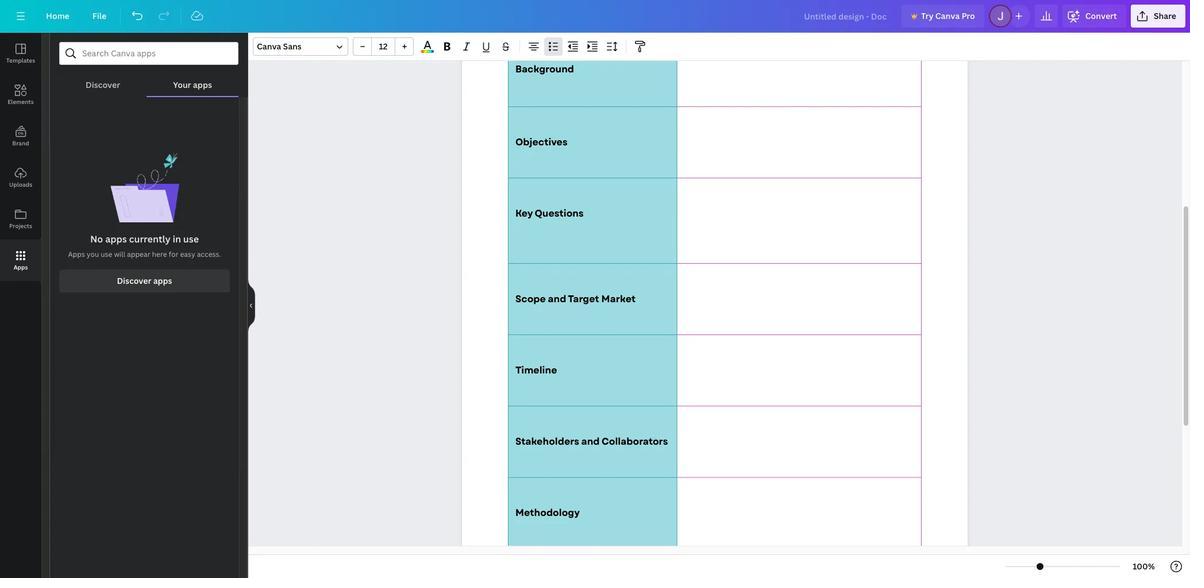 Task type: describe. For each thing, give the bounding box(es) containing it.
no apps currently in use apps you use will appear here for easy access.
[[68, 233, 221, 259]]

discover apps button
[[59, 270, 230, 293]]

in
[[173, 233, 181, 245]]

currently
[[129, 233, 170, 245]]

empty folder image displayed when there are no installed apps image
[[110, 152, 179, 222]]

0 horizontal spatial use
[[101, 249, 112, 259]]

canva sans
[[257, 41, 302, 52]]

main menu bar
[[0, 0, 1190, 33]]

apps for your
[[193, 79, 212, 90]]

your apps
[[173, 79, 212, 90]]

projects
[[9, 222, 32, 230]]

home link
[[37, 5, 79, 28]]

sans
[[283, 41, 302, 52]]

apps button
[[0, 240, 41, 281]]

discover button
[[59, 65, 147, 96]]

apps for discover
[[153, 275, 172, 286]]

uploads button
[[0, 157, 41, 198]]

pro
[[962, 10, 975, 21]]

discover for discover
[[86, 79, 120, 90]]

elements
[[8, 98, 34, 106]]

uploads
[[9, 180, 32, 188]]

share
[[1154, 10, 1176, 21]]

100% button
[[1125, 557, 1163, 576]]

try canva pro button
[[902, 5, 984, 28]]

here
[[152, 249, 167, 259]]

home
[[46, 10, 69, 21]]

color range image
[[421, 50, 434, 53]]

no
[[90, 233, 103, 245]]

apps inside no apps currently in use apps you use will appear here for easy access.
[[68, 249, 85, 259]]

brand button
[[0, 116, 41, 157]]



Task type: locate. For each thing, give the bounding box(es) containing it.
group
[[353, 37, 414, 56]]

side panel tab list
[[0, 33, 41, 281]]

1 vertical spatial apps
[[14, 263, 28, 271]]

canva sans button
[[253, 37, 348, 56]]

projects button
[[0, 198, 41, 240]]

0 vertical spatial discover
[[86, 79, 120, 90]]

convert button
[[1062, 5, 1126, 28]]

elements button
[[0, 74, 41, 116]]

apps down here
[[153, 275, 172, 286]]

1 horizontal spatial apps
[[153, 275, 172, 286]]

2 horizontal spatial apps
[[193, 79, 212, 90]]

your
[[173, 79, 191, 90]]

Design title text field
[[795, 5, 897, 28]]

canva inside button
[[935, 10, 960, 21]]

0 horizontal spatial apps
[[105, 233, 127, 245]]

templates button
[[0, 33, 41, 74]]

brand
[[12, 139, 29, 147]]

1 horizontal spatial canva
[[935, 10, 960, 21]]

canva
[[935, 10, 960, 21], [257, 41, 281, 52]]

1 vertical spatial apps
[[105, 233, 127, 245]]

convert
[[1085, 10, 1117, 21]]

use left will
[[101, 249, 112, 259]]

apps inside button
[[14, 263, 28, 271]]

canva left the sans
[[257, 41, 281, 52]]

access.
[[197, 249, 221, 259]]

apps
[[193, 79, 212, 90], [105, 233, 127, 245], [153, 275, 172, 286]]

canva right try
[[935, 10, 960, 21]]

apps down projects
[[14, 263, 28, 271]]

2 vertical spatial apps
[[153, 275, 172, 286]]

use right in
[[183, 233, 199, 245]]

1 vertical spatial discover
[[117, 275, 151, 286]]

– – number field
[[375, 41, 391, 52]]

discover apps
[[117, 275, 172, 286]]

100%
[[1133, 561, 1155, 572]]

try
[[921, 10, 934, 21]]

file
[[92, 10, 106, 21]]

1 horizontal spatial apps
[[68, 249, 85, 259]]

0 vertical spatial use
[[183, 233, 199, 245]]

hide image
[[248, 278, 255, 333]]

1 vertical spatial canva
[[257, 41, 281, 52]]

discover
[[86, 79, 120, 90], [117, 275, 151, 286]]

apps for no
[[105, 233, 127, 245]]

discover for discover apps
[[117, 275, 151, 286]]

1 horizontal spatial use
[[183, 233, 199, 245]]

use
[[183, 233, 199, 245], [101, 249, 112, 259]]

Search Canva apps search field
[[82, 43, 215, 64]]

0 vertical spatial apps
[[193, 79, 212, 90]]

share button
[[1131, 5, 1186, 28]]

discover down appear
[[117, 275, 151, 286]]

you
[[87, 249, 99, 259]]

will
[[114, 249, 125, 259]]

0 horizontal spatial canva
[[257, 41, 281, 52]]

your apps button
[[147, 65, 238, 96]]

apps left you
[[68, 249, 85, 259]]

apps up will
[[105, 233, 127, 245]]

0 vertical spatial canva
[[935, 10, 960, 21]]

apps right your
[[193, 79, 212, 90]]

appear
[[127, 249, 150, 259]]

try canva pro
[[921, 10, 975, 21]]

0 vertical spatial apps
[[68, 249, 85, 259]]

canva inside dropdown button
[[257, 41, 281, 52]]

easy
[[180, 249, 195, 259]]

for
[[169, 249, 178, 259]]

apps
[[68, 249, 85, 259], [14, 263, 28, 271]]

discover down search canva apps "search field"
[[86, 79, 120, 90]]

file button
[[83, 5, 116, 28]]

1 vertical spatial use
[[101, 249, 112, 259]]

templates
[[6, 56, 35, 64]]

0 horizontal spatial apps
[[14, 263, 28, 271]]

apps inside no apps currently in use apps you use will appear here for easy access.
[[105, 233, 127, 245]]



Task type: vqa. For each thing, say whether or not it's contained in the screenshot.
8th Grade
no



